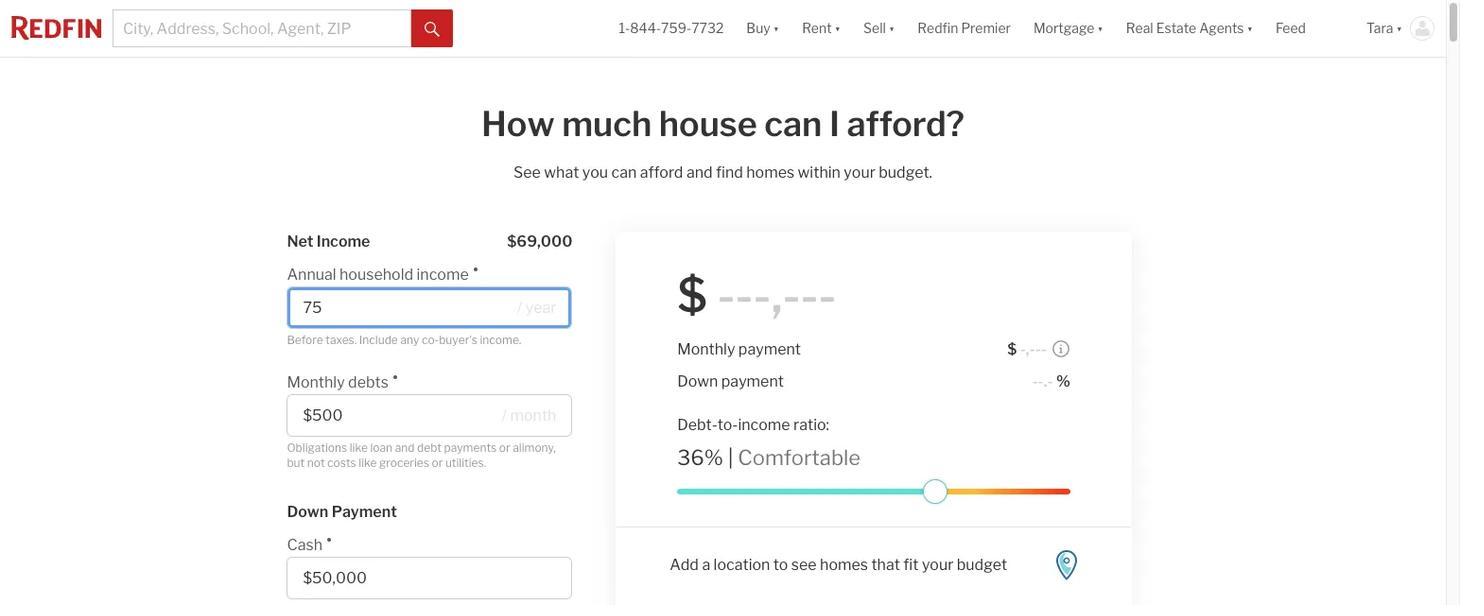 Task type: describe. For each thing, give the bounding box(es) containing it.
estate
[[1157, 20, 1197, 36]]

real estate agents ▾
[[1127, 20, 1254, 36]]

|
[[728, 445, 733, 470]]

feed button
[[1265, 0, 1356, 57]]

month
[[510, 406, 557, 424]]

add
[[669, 556, 699, 574]]

utilities.
[[445, 456, 486, 470]]

afford
[[640, 164, 683, 182]]

759-
[[661, 20, 692, 36]]

can for i
[[765, 103, 822, 145]]

sell
[[864, 20, 886, 36]]

0 vertical spatial like
[[350, 440, 368, 455]]

income.
[[480, 333, 522, 347]]

1-844-759-7732
[[619, 20, 724, 36]]

rent ▾ button
[[802, 0, 841, 57]]

debt
[[417, 440, 442, 455]]

buy
[[747, 20, 771, 36]]

/ for / year
[[517, 299, 523, 317]]

sell ▾ button
[[864, 0, 895, 57]]

tara ▾
[[1367, 20, 1403, 36]]

include
[[359, 333, 398, 347]]

before
[[287, 333, 323, 347]]

buyer's
[[439, 333, 478, 347]]

find
[[716, 164, 743, 182]]

feed
[[1276, 20, 1307, 36]]

comfortable
[[738, 445, 861, 470]]

redfin premier
[[918, 20, 1011, 36]]

much
[[562, 103, 652, 145]]

City, Address, School, Agent, ZIP search field
[[113, 9, 412, 47]]

1 vertical spatial homes
[[820, 556, 868, 574]]

down for down payment
[[287, 503, 329, 521]]

map push pin image
[[1057, 551, 1078, 581]]

obligations
[[287, 440, 347, 455]]

down payment
[[287, 503, 397, 521]]

$ ---,---
[[677, 267, 836, 324]]

co-
[[422, 333, 439, 347]]

that
[[871, 556, 900, 574]]

house
[[659, 103, 758, 145]]

.-
[[1044, 373, 1053, 390]]

debt-
[[677, 416, 717, 434]]

sell ▾ button
[[852, 0, 907, 57]]

0 horizontal spatial homes
[[747, 164, 795, 182]]

income for household
[[417, 266, 469, 284]]

agents
[[1200, 20, 1245, 36]]

redfin
[[918, 20, 959, 36]]

1 horizontal spatial your
[[922, 556, 953, 574]]

844-
[[630, 20, 661, 36]]

alimony,
[[513, 440, 556, 455]]

buy ▾
[[747, 20, 780, 36]]

annual household income. required field. element
[[287, 256, 563, 287]]

buy ▾ button
[[735, 0, 791, 57]]

real
[[1127, 20, 1154, 36]]

budget
[[957, 556, 1007, 574]]

ratio:
[[793, 416, 829, 434]]

debt-to-income ratio:
[[677, 416, 829, 434]]

add a location to see homes that fit your budget
[[669, 556, 1007, 574]]

see
[[514, 164, 541, 182]]

/ month
[[502, 406, 557, 424]]

real estate agents ▾ button
[[1115, 0, 1265, 57]]

rent ▾
[[802, 20, 841, 36]]

$ -,---
[[1007, 340, 1047, 358]]

down for down payment
[[677, 373, 718, 390]]

mortgage ▾ button
[[1034, 0, 1104, 57]]

premier
[[962, 20, 1011, 36]]

Monthly debts text field
[[303, 406, 497, 424]]

1 horizontal spatial and
[[687, 164, 713, 182]]

▾ for tara ▾
[[1397, 20, 1403, 36]]

groceries
[[379, 456, 429, 470]]

net income
[[287, 233, 370, 251]]

household
[[340, 266, 413, 284]]

monthly for monthly debts
[[287, 373, 345, 391]]

▾ inside real estate agents ▾ link
[[1247, 20, 1254, 36]]

7732
[[692, 20, 724, 36]]

year
[[526, 299, 557, 317]]



Task type: locate. For each thing, give the bounding box(es) containing it.
and
[[687, 164, 713, 182], [395, 440, 415, 455]]

▾ for sell ▾
[[889, 20, 895, 36]]

loan
[[370, 440, 393, 455]]

monthly debts. required field. element
[[287, 364, 563, 394]]

0 horizontal spatial $
[[677, 267, 707, 324]]

before taxes. include any co-buyer's income.
[[287, 333, 522, 347]]

0 vertical spatial homes
[[747, 164, 795, 182]]

0 vertical spatial payment
[[738, 340, 801, 358]]

within
[[798, 164, 841, 182]]

real estate agents ▾ link
[[1127, 0, 1254, 57]]

1 horizontal spatial down
[[677, 373, 718, 390]]

▾
[[774, 20, 780, 36], [835, 20, 841, 36], [889, 20, 895, 36], [1098, 20, 1104, 36], [1247, 20, 1254, 36], [1397, 20, 1403, 36]]

,-
[[771, 267, 800, 324], [1026, 340, 1035, 358]]

5 ▾ from the left
[[1247, 20, 1254, 36]]

36%
[[677, 445, 723, 470]]

income up annual household income text box
[[417, 266, 469, 284]]

rent ▾ button
[[791, 0, 852, 57]]

1 vertical spatial or
[[432, 456, 443, 470]]

homes right find
[[747, 164, 795, 182]]

0 horizontal spatial your
[[844, 164, 876, 182]]

1 horizontal spatial $
[[1007, 340, 1017, 358]]

annual household income
[[287, 266, 469, 284]]

i
[[830, 103, 840, 145]]

▾ right sell
[[889, 20, 895, 36]]

fit
[[903, 556, 919, 574]]

/ for / month
[[502, 406, 507, 424]]

and left find
[[687, 164, 713, 182]]

monthly for monthly payment
[[677, 340, 735, 358]]

to
[[773, 556, 788, 574]]

2 ▾ from the left
[[835, 20, 841, 36]]

1 horizontal spatial income
[[738, 416, 790, 434]]

Cash text field
[[303, 569, 557, 587]]

%
[[1056, 373, 1070, 390]]

to-
[[717, 416, 738, 434]]

monthly up 'down payment' on the bottom of the page
[[677, 340, 735, 358]]

1-
[[619, 20, 630, 36]]

or left alimony,
[[499, 440, 511, 455]]

down up debt-
[[677, 373, 718, 390]]

0 vertical spatial monthly
[[677, 340, 735, 358]]

1 vertical spatial monthly
[[287, 373, 345, 391]]

your right fit
[[922, 556, 953, 574]]

0 vertical spatial /
[[517, 299, 523, 317]]

can right you
[[612, 164, 637, 182]]

6 ▾ from the left
[[1397, 20, 1403, 36]]

▾ inside mortgage ▾ dropdown button
[[1098, 20, 1104, 36]]

net
[[287, 233, 314, 251]]

any
[[401, 333, 419, 347]]

0 horizontal spatial or
[[432, 456, 443, 470]]

budget.
[[879, 164, 933, 182]]

or down debt
[[432, 456, 443, 470]]

down payment
[[677, 373, 784, 390]]

location
[[713, 556, 770, 574]]

▾ right tara
[[1397, 20, 1403, 36]]

but
[[287, 456, 305, 470]]

your
[[844, 164, 876, 182], [922, 556, 953, 574]]

cash
[[287, 536, 323, 554]]

0 vertical spatial $
[[677, 267, 707, 324]]

▾ for rent ▾
[[835, 20, 841, 36]]

0 vertical spatial income
[[417, 266, 469, 284]]

submit search image
[[425, 22, 440, 37]]

can left i
[[765, 103, 822, 145]]

homes
[[747, 164, 795, 182], [820, 556, 868, 574]]

1 ▾ from the left
[[774, 20, 780, 36]]

monthly debts
[[287, 373, 389, 391]]

redfin premier button
[[907, 0, 1023, 57]]

$ for $ -,---
[[1007, 340, 1017, 358]]

like down loan on the bottom of the page
[[359, 456, 377, 470]]

rent
[[802, 20, 832, 36]]

what
[[544, 164, 579, 182]]

1 horizontal spatial homes
[[820, 556, 868, 574]]

monthly
[[677, 340, 735, 358], [287, 373, 345, 391]]

income for to-
[[738, 416, 790, 434]]

monthly down "before"
[[287, 373, 345, 391]]

1 vertical spatial $
[[1007, 340, 1017, 358]]

income up 36% | comfortable at bottom
[[738, 416, 790, 434]]

a
[[702, 556, 710, 574]]

0 vertical spatial or
[[499, 440, 511, 455]]

$ for $ ---,---
[[677, 267, 707, 324]]

1 horizontal spatial can
[[765, 103, 822, 145]]

1 vertical spatial payment
[[721, 373, 784, 390]]

None range field
[[677, 480, 1070, 504]]

can for afford
[[612, 164, 637, 182]]

4 ▾ from the left
[[1098, 20, 1104, 36]]

tara
[[1367, 20, 1394, 36]]

0 vertical spatial ,-
[[771, 267, 800, 324]]

0 horizontal spatial /
[[502, 406, 507, 424]]

annual
[[287, 266, 336, 284]]

/ left the year at the left
[[517, 299, 523, 317]]

0 vertical spatial and
[[687, 164, 713, 182]]

monthly payment
[[677, 340, 801, 358]]

payment up 'down payment' on the bottom of the page
[[738, 340, 801, 358]]

1 vertical spatial ,-
[[1026, 340, 1035, 358]]

0 horizontal spatial can
[[612, 164, 637, 182]]

and up the groceries
[[395, 440, 415, 455]]

0 horizontal spatial ,-
[[771, 267, 800, 324]]

$
[[677, 267, 707, 324], [1007, 340, 1017, 358]]

like left loan on the bottom of the page
[[350, 440, 368, 455]]

down up cash
[[287, 503, 329, 521]]

36% | comfortable
[[677, 445, 861, 470]]

afford?
[[847, 103, 965, 145]]

1 horizontal spatial or
[[499, 440, 511, 455]]

0 horizontal spatial and
[[395, 440, 415, 455]]

0 vertical spatial your
[[844, 164, 876, 182]]

sell ▾
[[864, 20, 895, 36]]

debts
[[348, 373, 389, 391]]

--.- %
[[1032, 373, 1070, 390]]

1 vertical spatial and
[[395, 440, 415, 455]]

▾ right "buy"
[[774, 20, 780, 36]]

mortgage ▾ button
[[1023, 0, 1115, 57]]

mortgage ▾
[[1034, 20, 1104, 36]]

taxes.
[[326, 333, 357, 347]]

1 horizontal spatial ,-
[[1026, 340, 1035, 358]]

▾ right rent
[[835, 20, 841, 36]]

1 vertical spatial /
[[502, 406, 507, 424]]

payment down monthly payment
[[721, 373, 784, 390]]

costs
[[327, 456, 356, 470]]

1 horizontal spatial /
[[517, 299, 523, 317]]

see what you can afford and find homes within your budget.
[[514, 164, 933, 182]]

payment for monthly payment
[[738, 340, 801, 358]]

0 vertical spatial can
[[765, 103, 822, 145]]

,- up monthly payment
[[771, 267, 800, 324]]

0 horizontal spatial income
[[417, 266, 469, 284]]

like
[[350, 440, 368, 455], [359, 456, 377, 470]]

▾ for mortgage ▾
[[1098, 20, 1104, 36]]

,- up --.- %
[[1026, 340, 1035, 358]]

$69,000
[[507, 233, 573, 251]]

/
[[517, 299, 523, 317], [502, 406, 507, 424]]

buy ▾ button
[[747, 0, 780, 57]]

payments
[[444, 440, 497, 455]]

1 vertical spatial can
[[612, 164, 637, 182]]

you
[[583, 164, 608, 182]]

▾ inside rent ▾ dropdown button
[[835, 20, 841, 36]]

and inside obligations like loan and debt payments or alimony, but not costs like groceries or utilities.
[[395, 440, 415, 455]]

▾ inside sell ▾ dropdown button
[[889, 20, 895, 36]]

payment
[[332, 503, 397, 521]]

1 vertical spatial income
[[738, 416, 790, 434]]

1 vertical spatial down
[[287, 503, 329, 521]]

see
[[791, 556, 817, 574]]

payment for down payment
[[721, 373, 784, 390]]

homes right see
[[820, 556, 868, 574]]

how much house can i afford?
[[482, 103, 965, 145]]

▾ inside buy ▾ dropdown button
[[774, 20, 780, 36]]

/ year
[[517, 299, 557, 317]]

Annual household income text field
[[303, 299, 510, 317]]

1 vertical spatial like
[[359, 456, 377, 470]]

obligations like loan and debt payments or alimony, but not costs like groceries or utilities.
[[287, 440, 556, 470]]

0 horizontal spatial monthly
[[287, 373, 345, 391]]

▾ for buy ▾
[[774, 20, 780, 36]]

your right within
[[844, 164, 876, 182]]

0 horizontal spatial down
[[287, 503, 329, 521]]

can
[[765, 103, 822, 145], [612, 164, 637, 182]]

-
[[717, 267, 735, 324], [735, 267, 753, 324], [753, 267, 771, 324], [800, 267, 818, 324], [818, 267, 836, 324], [1020, 340, 1026, 358], [1035, 340, 1041, 358], [1041, 340, 1047, 358], [1032, 373, 1038, 390], [1038, 373, 1044, 390]]

1 horizontal spatial monthly
[[677, 340, 735, 358]]

cash. required field. element
[[287, 526, 563, 557]]

or
[[499, 440, 511, 455], [432, 456, 443, 470]]

1 vertical spatial your
[[922, 556, 953, 574]]

income
[[317, 233, 370, 251]]

3 ▾ from the left
[[889, 20, 895, 36]]

mortgage
[[1034, 20, 1095, 36]]

▾ right agents
[[1247, 20, 1254, 36]]

▾ right mortgage
[[1098, 20, 1104, 36]]

not
[[307, 456, 325, 470]]

1-844-759-7732 link
[[619, 20, 724, 36]]

0 vertical spatial down
[[677, 373, 718, 390]]

/ left month
[[502, 406, 507, 424]]

how
[[482, 103, 555, 145]]



Task type: vqa. For each thing, say whether or not it's contained in the screenshot.
the leftmost can
yes



